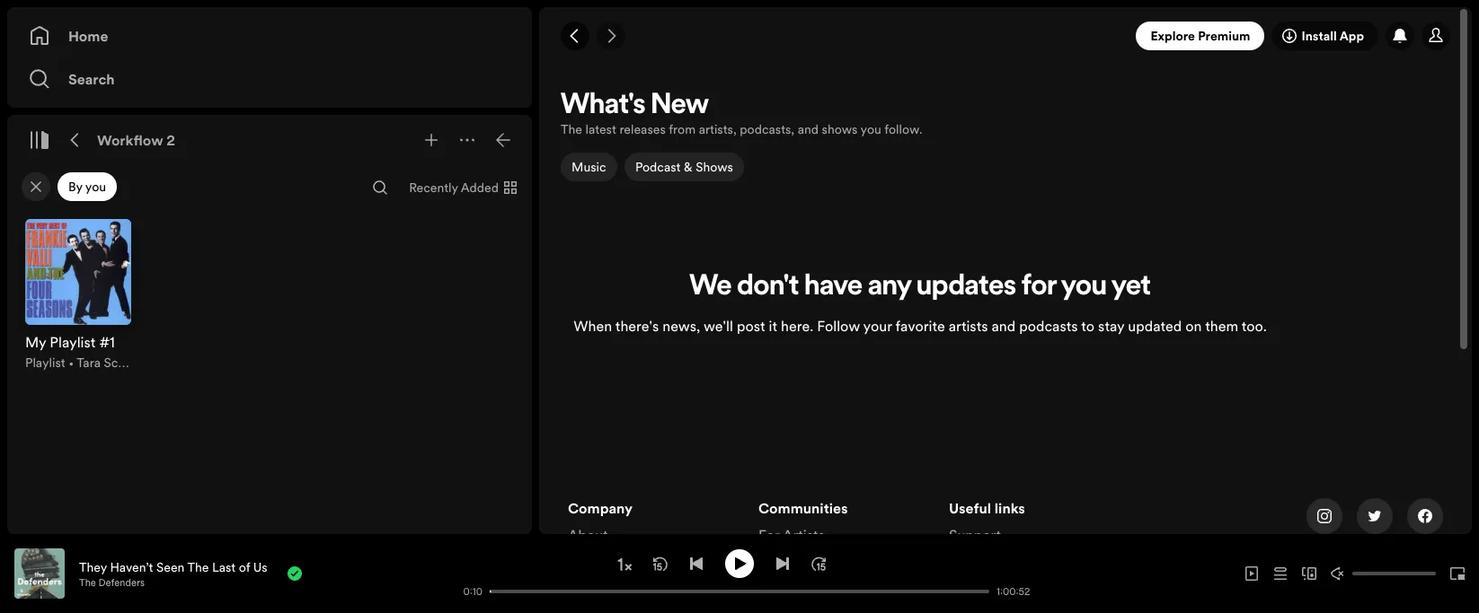 Task type: vqa. For each thing, say whether or not it's contained in the screenshot.
5th days from the bottom
no



Task type: describe. For each thing, give the bounding box(es) containing it.
updates
[[917, 273, 1017, 302]]

we
[[690, 273, 732, 302]]

yet
[[1112, 273, 1151, 302]]

podcast
[[635, 158, 680, 176]]

explore premium button
[[1137, 22, 1265, 50]]

search link
[[29, 61, 511, 97]]

top bar and user menu element
[[539, 7, 1472, 65]]

none search field inside main element
[[366, 173, 395, 202]]

&
[[684, 158, 692, 176]]

home link
[[29, 18, 511, 54]]

you inside option
[[85, 178, 106, 196]]

new
[[651, 92, 709, 120]]

when
[[574, 316, 612, 336]]

Recently Added, Grid view field
[[395, 173, 529, 202]]

twitter image
[[1368, 510, 1382, 524]]

your
[[863, 316, 892, 336]]

podcasts,
[[740, 120, 795, 138]]

support
[[949, 526, 1001, 546]]

here.
[[781, 316, 814, 336]]

change speed image
[[616, 556, 634, 574]]

stay
[[1098, 316, 1125, 336]]

search
[[68, 69, 115, 89]]

now playing: they haven't seen the last of us by the defenders footer
[[14, 549, 447, 600]]

on
[[1186, 316, 1202, 336]]

what's new image
[[1393, 29, 1408, 43]]

we'll
[[704, 316, 733, 336]]

there's
[[616, 316, 659, 336]]

links
[[995, 499, 1025, 519]]

1:00:52
[[997, 586, 1031, 599]]

By you checkbox
[[58, 173, 117, 201]]

they haven't seen the last of us link
[[79, 559, 268, 577]]

clear filters image
[[29, 180, 43, 194]]

explore premium
[[1151, 27, 1251, 45]]

2
[[167, 130, 175, 150]]

search in your library image
[[373, 181, 388, 195]]

by you
[[68, 178, 106, 196]]

it
[[769, 316, 778, 336]]

premium
[[1198, 27, 1251, 45]]

to
[[1082, 316, 1095, 336]]

favorite
[[896, 316, 945, 336]]

install app link
[[1272, 22, 1379, 50]]

•
[[68, 354, 74, 372]]

you inside what's new the latest releases from artists, podcasts, and shows you follow.
[[861, 120, 882, 138]]

podcast & shows
[[635, 158, 733, 176]]

defenders
[[98, 577, 145, 590]]

shows
[[822, 120, 858, 138]]

us
[[253, 559, 268, 577]]

for artists link
[[759, 526, 825, 553]]

0:10
[[463, 586, 483, 599]]

from
[[669, 120, 696, 138]]

list containing useful links
[[949, 499, 1118, 573]]

follow.
[[885, 120, 923, 138]]

we don't have any updates for you yet
[[690, 273, 1151, 302]]

recently
[[409, 179, 458, 197]]

follow
[[817, 316, 860, 336]]

1 horizontal spatial and
[[992, 316, 1016, 336]]

1 horizontal spatial the
[[187, 559, 209, 577]]

previous image
[[689, 557, 704, 571]]

have
[[805, 273, 863, 302]]

artists,
[[699, 120, 737, 138]]

go forward image
[[604, 29, 618, 43]]

haven't
[[110, 559, 153, 577]]

useful links support
[[949, 499, 1025, 546]]

recently added
[[409, 179, 499, 197]]

useful
[[949, 499, 991, 519]]

main element
[[7, 7, 532, 535]]

home
[[68, 26, 108, 46]]

what's
[[561, 92, 646, 120]]

for
[[759, 526, 780, 546]]

don't
[[737, 273, 799, 302]]

they haven't seen the last of us the defenders
[[79, 559, 268, 590]]

support link
[[949, 526, 1001, 553]]



Task type: locate. For each thing, give the bounding box(es) containing it.
for
[[1022, 273, 1057, 302]]

added
[[461, 179, 499, 197]]

music
[[572, 158, 606, 176]]

latest
[[586, 120, 616, 138]]

and right artists
[[992, 316, 1016, 336]]

group containing playlist
[[14, 209, 142, 383]]

communities for artists
[[759, 499, 848, 546]]

them
[[1205, 316, 1239, 336]]

what's new the latest releases from artists, podcasts, and shows you follow.
[[561, 92, 923, 138]]

of
[[239, 559, 250, 577]]

the defenders link
[[79, 577, 145, 590]]

play image
[[733, 557, 747, 571]]

skip forward 15 seconds image
[[812, 557, 826, 571]]

you up the to
[[1061, 273, 1107, 302]]

artists
[[949, 316, 988, 336]]

0 horizontal spatial the
[[79, 577, 96, 590]]

list containing communities
[[759, 499, 928, 614]]

playlist •
[[25, 354, 77, 372]]

company
[[568, 499, 633, 519]]

artists
[[783, 526, 825, 546]]

workflow
[[97, 130, 163, 150]]

the left 'last'
[[187, 559, 209, 577]]

news,
[[663, 316, 700, 336]]

they
[[79, 559, 107, 577]]

2 horizontal spatial the
[[561, 120, 582, 138]]

the left defenders
[[79, 577, 96, 590]]

0 vertical spatial and
[[798, 120, 819, 138]]

Podcast & Shows checkbox
[[624, 153, 744, 182]]

the
[[561, 120, 582, 138], [187, 559, 209, 577], [79, 577, 96, 590]]

1 horizontal spatial list
[[759, 499, 928, 614]]

when there's news, we'll post it here. follow your favorite artists and podcasts to stay updated on them too.
[[574, 316, 1267, 336]]

by
[[68, 178, 82, 196]]

instagram image
[[1318, 510, 1332, 524]]

last
[[212, 559, 236, 577]]

post
[[737, 316, 765, 336]]

you right by
[[85, 178, 106, 196]]

2 list from the left
[[759, 499, 928, 614]]

group inside main element
[[14, 209, 142, 383]]

0 horizontal spatial and
[[798, 120, 819, 138]]

about link
[[568, 526, 608, 553]]

next image
[[776, 557, 790, 571]]

0 horizontal spatial list
[[568, 499, 737, 600]]

and inside what's new the latest releases from artists, podcasts, and shows you follow.
[[798, 120, 819, 138]]

seen
[[156, 559, 185, 577]]

company about
[[568, 499, 633, 546]]

1 vertical spatial you
[[85, 178, 106, 196]]

you right shows
[[861, 120, 882, 138]]

0 vertical spatial you
[[861, 120, 882, 138]]

shows
[[695, 158, 733, 176]]

2 vertical spatial you
[[1061, 273, 1107, 302]]

0 horizontal spatial you
[[85, 178, 106, 196]]

and left shows
[[798, 120, 819, 138]]

the left latest
[[561, 120, 582, 138]]

Music checkbox
[[561, 153, 617, 182]]

any
[[868, 273, 912, 302]]

1 list from the left
[[568, 499, 737, 600]]

releases
[[620, 120, 666, 138]]

go back image
[[568, 29, 582, 43]]

player controls element
[[0, 550, 1033, 599]]

facebook image
[[1418, 510, 1433, 524]]

install
[[1302, 27, 1337, 45]]

list containing company
[[568, 499, 737, 600]]

communities
[[759, 499, 848, 519]]

updated
[[1128, 316, 1182, 336]]

the inside what's new the latest releases from artists, podcasts, and shows you follow.
[[561, 120, 582, 138]]

2 horizontal spatial list
[[949, 499, 1118, 573]]

podcasts
[[1020, 316, 1078, 336]]

install app
[[1302, 27, 1364, 45]]

1 horizontal spatial you
[[861, 120, 882, 138]]

and
[[798, 120, 819, 138], [992, 316, 1016, 336]]

explore
[[1151, 27, 1195, 45]]

you
[[861, 120, 882, 138], [85, 178, 106, 196], [1061, 273, 1107, 302]]

spotify - web player: music for everyone element
[[539, 86, 1472, 614]]

workflow 2
[[97, 130, 175, 150]]

now playing view image
[[42, 557, 57, 572]]

skip back 15 seconds image
[[653, 557, 668, 571]]

volume off image
[[1331, 567, 1346, 582]]

3 list from the left
[[949, 499, 1118, 573]]

None search field
[[366, 173, 395, 202]]

app
[[1340, 27, 1364, 45]]

too.
[[1242, 316, 1267, 336]]

about
[[568, 526, 608, 546]]

group
[[14, 209, 142, 383]]

playlist
[[25, 354, 65, 372]]

workflow 2 button
[[93, 126, 179, 155]]

list
[[568, 499, 737, 600], [759, 499, 928, 614], [949, 499, 1118, 573]]

1 vertical spatial and
[[992, 316, 1016, 336]]

2 horizontal spatial you
[[1061, 273, 1107, 302]]

connect to a device image
[[1302, 567, 1317, 582]]



